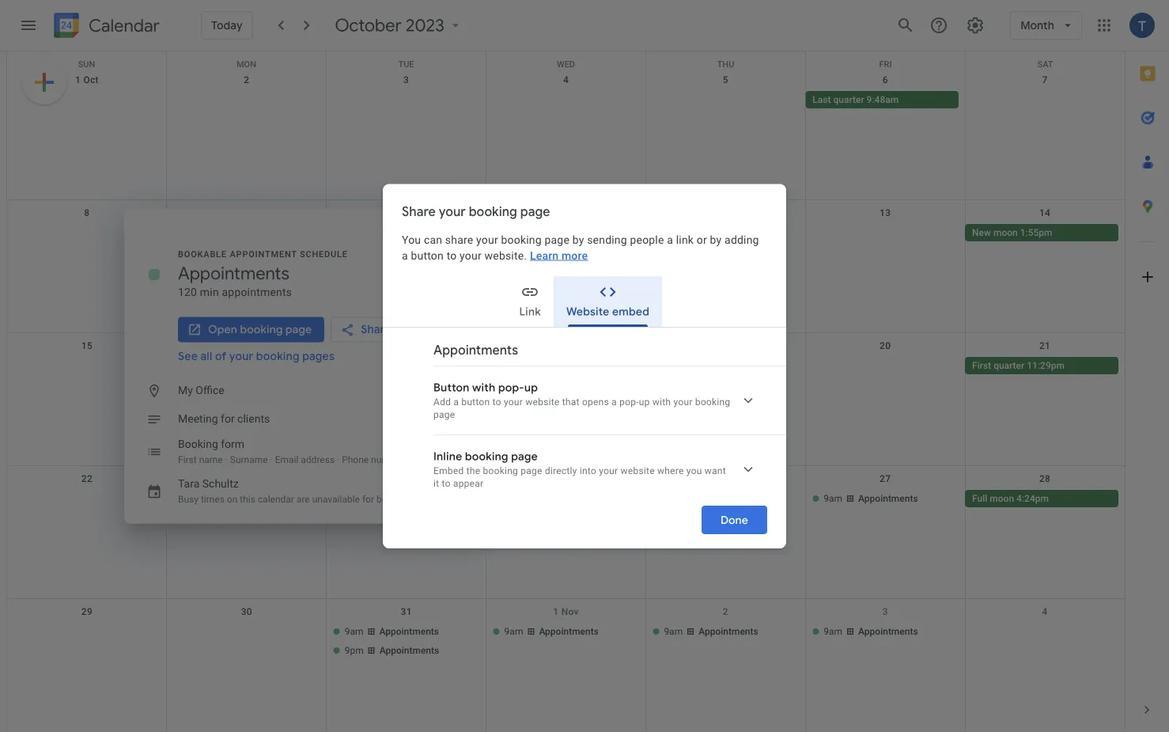 Task type: describe. For each thing, give the bounding box(es) containing it.
directly
[[545, 465, 577, 476]]

1 for 1 oct
[[75, 74, 81, 85]]

row containing 1 oct
[[7, 67, 1125, 200]]

6
[[883, 74, 889, 85]]

website inside inline booking page embed the booking page directly into your website where you want it to appear
[[621, 465, 655, 476]]

share for share your booking page
[[402, 203, 436, 219]]

29
[[81, 606, 93, 617]]

clients
[[238, 412, 270, 425]]

new
[[973, 227, 992, 238]]

1 horizontal spatial with
[[653, 396, 671, 407]]

booking up 16
[[240, 323, 283, 336]]

inline booking page embed the booking page directly into your website where you want it to appear
[[434, 449, 729, 489]]

to inside button with pop-up add a button to your website that opens a pop-up with your booking page
[[493, 396, 502, 407]]

number
[[371, 454, 404, 465]]

button inside you can share your booking page by sending people a link or by adding a button to your website.
[[411, 249, 444, 262]]

booking inside button with pop-up add a button to your website that opens a pop-up with your booking page
[[696, 396, 731, 407]]

14
[[1040, 207, 1051, 218]]

today button
[[201, 11, 253, 40]]

row containing 15
[[7, 333, 1125, 466]]

oct
[[83, 74, 99, 85]]

3 · from the left
[[337, 454, 340, 465]]

see all of your booking pages
[[178, 349, 335, 363]]

website inside button with pop-up add a button to your website that opens a pop-up with your booking page
[[526, 396, 560, 407]]

sending
[[587, 233, 627, 246]]

share your booking page dialog
[[383, 184, 787, 548]]

row containing 22
[[7, 466, 1125, 599]]

new moon 1:55pm button
[[966, 224, 1119, 241]]

schedule
[[300, 249, 348, 259]]

2023
[[406, 14, 445, 36]]

last quarter 9:48am button
[[806, 91, 959, 108]]

meeting
[[178, 412, 218, 425]]

tue
[[398, 59, 414, 69]]

october 2023 button
[[329, 14, 470, 36]]

moon for new
[[994, 227, 1018, 238]]

phone
[[342, 454, 369, 465]]

button inside button with pop-up add a button to your website that opens a pop-up with your booking page
[[462, 396, 490, 407]]

done button
[[702, 506, 768, 534]]

0 vertical spatial pop-
[[499, 381, 525, 394]]

mon
[[237, 59, 256, 69]]

11:29pm
[[1028, 360, 1065, 371]]

5
[[723, 74, 729, 85]]

learn more
[[530, 249, 588, 262]]

adding
[[725, 233, 760, 246]]

120
[[178, 286, 197, 299]]

add
[[434, 396, 451, 407]]

1:55pm
[[1021, 227, 1053, 238]]

1 vertical spatial pop-
[[620, 396, 639, 407]]

0 vertical spatial with
[[473, 381, 496, 394]]

full moon 4:24pm button
[[966, 490, 1119, 507]]

a right add
[[454, 396, 459, 407]]

grid containing 1 oct
[[6, 51, 1125, 732]]

you can share your booking page by sending people a link or by adding a button to your website.
[[402, 233, 760, 262]]

or
[[697, 233, 708, 246]]

22
[[81, 473, 93, 484]]

into
[[580, 465, 597, 476]]

a right opens
[[612, 396, 617, 407]]

it
[[434, 478, 440, 489]]

1 nov
[[553, 606, 579, 617]]

see
[[178, 349, 198, 363]]

your left that
[[504, 396, 523, 407]]

appear
[[453, 478, 484, 489]]

are
[[297, 493, 310, 505]]

a left link
[[667, 233, 674, 246]]

21
[[1040, 340, 1051, 351]]

4:24pm
[[1017, 493, 1049, 504]]

0 horizontal spatial 3
[[404, 74, 409, 85]]

28
[[1040, 473, 1051, 484]]

13
[[880, 207, 891, 218]]

page inside button with pop-up add a button to your website that opens a pop-up with your booking page
[[434, 409, 455, 420]]

delete appointment schedule image
[[412, 220, 428, 235]]

25
[[561, 473, 572, 484]]

your up you
[[674, 396, 693, 407]]

your up 'website.'
[[477, 233, 499, 246]]

surname
[[230, 454, 268, 465]]

first quarter 11:29pm button
[[966, 357, 1119, 374]]

share
[[445, 233, 474, 246]]

9:48am
[[867, 94, 899, 105]]

31
[[401, 606, 412, 617]]

unavailable
[[312, 493, 360, 505]]

16
[[241, 340, 252, 351]]

tara schultz busy times on this calendar are unavailable for booking
[[178, 477, 411, 505]]

1 vertical spatial up
[[639, 396, 650, 407]]

calendar
[[258, 493, 294, 505]]

sat
[[1038, 59, 1054, 69]]

9
[[244, 207, 250, 218]]

wed
[[557, 59, 575, 69]]

schultz
[[202, 477, 239, 490]]

calendar heading
[[85, 15, 160, 37]]

button with pop-up add a button to your website that opens a pop-up with your booking page
[[434, 381, 733, 420]]

open
[[208, 323, 237, 336]]

20
[[880, 340, 891, 351]]

page inside you can share your booking page by sending people a link or by adding a button to your website.
[[545, 233, 570, 246]]

link
[[677, 233, 694, 246]]

busy
[[178, 493, 199, 505]]

a down you at top left
[[402, 249, 408, 262]]

1 horizontal spatial 3
[[883, 606, 889, 617]]

times
[[201, 493, 225, 505]]

2 · from the left
[[270, 454, 273, 465]]

done
[[721, 513, 749, 527]]



Task type: vqa. For each thing, say whether or not it's contained in the screenshot.
10 PM
no



Task type: locate. For each thing, give the bounding box(es) containing it.
1 vertical spatial 3
[[883, 606, 889, 617]]

your inside inline booking page embed the booking page directly into your website where you want it to appear
[[599, 465, 618, 476]]

meeting for clients
[[178, 412, 270, 425]]

last quarter 9:48am
[[813, 94, 899, 105]]

opens
[[582, 396, 609, 407]]

you
[[687, 465, 702, 476]]

0 vertical spatial 1
[[75, 74, 81, 85]]

0 horizontal spatial button
[[411, 249, 444, 262]]

bday button
[[327, 224, 480, 241]]

1 vertical spatial to
[[493, 396, 502, 407]]

1 horizontal spatial share
[[402, 203, 436, 219]]

1 by from the left
[[573, 233, 585, 246]]

moon right full
[[990, 493, 1015, 504]]

quarter for 9:48am
[[834, 94, 865, 105]]

quarter inside button
[[994, 360, 1025, 371]]

1 horizontal spatial 2
[[723, 606, 729, 617]]

first
[[973, 360, 992, 371], [178, 454, 197, 465]]

1 horizontal spatial pop-
[[620, 396, 639, 407]]

october
[[335, 14, 402, 36]]

0 vertical spatial 3
[[404, 74, 409, 85]]

appointments heading
[[178, 262, 290, 285]]

website left that
[[526, 396, 560, 407]]

2 row from the top
[[7, 67, 1125, 200]]

1 vertical spatial with
[[653, 396, 671, 407]]

1 vertical spatial share
[[361, 323, 391, 336]]

· left phone at the bottom left
[[337, 454, 340, 465]]

up
[[525, 381, 538, 394], [639, 396, 650, 407]]

moon right new
[[994, 227, 1018, 238]]

1 left oct
[[75, 74, 81, 85]]

bookable appointment schedule
[[178, 249, 348, 259]]

0 horizontal spatial first
[[178, 454, 197, 465]]

0 horizontal spatial by
[[573, 233, 585, 246]]

·
[[225, 454, 228, 465], [270, 454, 273, 465], [337, 454, 340, 465]]

first inside button
[[973, 360, 992, 371]]

0 vertical spatial quarter
[[834, 94, 865, 105]]

0 vertical spatial 2
[[244, 74, 250, 85]]

people
[[630, 233, 665, 246]]

1 oct
[[75, 74, 99, 85]]

your down the share
[[460, 249, 482, 262]]

3 row from the top
[[7, 200, 1125, 333]]

new moon 1:55pm
[[973, 227, 1053, 238]]

quarter for 11:29pm
[[994, 360, 1025, 371]]

1 vertical spatial 2
[[723, 606, 729, 617]]

sun
[[78, 59, 95, 69]]

grid
[[6, 51, 1125, 732]]

your right into
[[599, 465, 618, 476]]

1 horizontal spatial website
[[621, 465, 655, 476]]

your up the share
[[439, 203, 466, 219]]

1 horizontal spatial 4
[[1043, 606, 1048, 617]]

booking up the
[[465, 449, 509, 463]]

bookable
[[178, 249, 227, 259]]

30
[[241, 606, 252, 617]]

the
[[467, 465, 481, 476]]

1 vertical spatial 9pm
[[345, 645, 364, 656]]

1 horizontal spatial 1
[[553, 606, 559, 617]]

9am
[[345, 493, 364, 504], [824, 493, 843, 504], [345, 626, 364, 637], [505, 626, 523, 637], [664, 626, 683, 637], [824, 626, 843, 637]]

8
[[84, 207, 90, 218]]

want
[[705, 465, 726, 476]]

your
[[439, 203, 466, 219], [477, 233, 499, 246], [460, 249, 482, 262], [229, 349, 254, 363], [504, 396, 523, 407], [674, 396, 693, 407], [599, 465, 618, 476]]

office
[[196, 384, 224, 397]]

3
[[404, 74, 409, 85], [883, 606, 889, 617]]

for inside tara schultz busy times on this calendar are unavailable for booking
[[362, 493, 374, 505]]

booking inside tara schultz busy times on this calendar are unavailable for booking
[[377, 493, 411, 505]]

of
[[215, 349, 227, 363]]

quarter
[[834, 94, 865, 105], [994, 360, 1025, 371]]

1 vertical spatial button
[[462, 396, 490, 407]]

october 2023
[[335, 14, 445, 36]]

1 horizontal spatial for
[[362, 493, 374, 505]]

with right button
[[473, 381, 496, 394]]

appointments
[[178, 262, 290, 285], [434, 342, 519, 358], [379, 493, 439, 504], [699, 493, 759, 504], [859, 493, 919, 504], [380, 512, 439, 523], [379, 626, 439, 637], [539, 626, 599, 637], [699, 626, 759, 637], [859, 626, 919, 637], [380, 645, 439, 656]]

form
[[221, 438, 245, 451]]

booking
[[178, 438, 218, 451]]

for right unavailable
[[362, 493, 374, 505]]

today
[[211, 18, 243, 32]]

1 vertical spatial first
[[178, 454, 197, 465]]

2 horizontal spatial ·
[[337, 454, 340, 465]]

website
[[526, 396, 560, 407], [621, 465, 655, 476]]

where
[[658, 465, 684, 476]]

appointment
[[230, 249, 297, 259]]

1 horizontal spatial first
[[973, 360, 992, 371]]

0 vertical spatial up
[[525, 381, 538, 394]]

6 row from the top
[[7, 599, 1125, 732]]

1 horizontal spatial ·
[[270, 454, 273, 465]]

to right it
[[442, 478, 451, 489]]

cell
[[7, 91, 167, 110], [327, 91, 486, 110], [646, 91, 806, 110], [966, 91, 1125, 110], [7, 224, 167, 243], [486, 224, 646, 243], [646, 224, 806, 243], [806, 224, 966, 243], [7, 357, 167, 376], [167, 357, 327, 376], [327, 357, 486, 376], [486, 357, 646, 376], [646, 357, 806, 376], [806, 357, 966, 376], [7, 490, 167, 528], [167, 490, 327, 528], [327, 490, 486, 528], [494, 514, 500, 521], [7, 623, 167, 661], [327, 623, 486, 661], [966, 623, 1125, 661]]

1 horizontal spatial by
[[710, 233, 722, 246]]

calendar element
[[51, 9, 160, 44]]

1 for 1 nov
[[553, 606, 559, 617]]

share for share
[[361, 323, 391, 336]]

quarter inside button
[[834, 94, 865, 105]]

5 row from the top
[[7, 466, 1125, 599]]

with right opens
[[653, 396, 671, 407]]

your right of
[[229, 349, 254, 363]]

first left 11:29pm
[[973, 360, 992, 371]]

1 horizontal spatial quarter
[[994, 360, 1025, 371]]

for
[[221, 412, 235, 425], [362, 493, 374, 505]]

1 left the "nov"
[[553, 606, 559, 617]]

0 horizontal spatial 4
[[563, 74, 569, 85]]

this
[[240, 493, 256, 505]]

nov
[[562, 606, 579, 617]]

0 vertical spatial moon
[[994, 227, 1018, 238]]

address
[[301, 454, 335, 465]]

120 min appointments
[[178, 286, 292, 299]]

quarter right last in the right of the page
[[834, 94, 865, 105]]

0 vertical spatial website
[[526, 396, 560, 407]]

1 vertical spatial website
[[621, 465, 655, 476]]

0 vertical spatial to
[[447, 249, 457, 262]]

booking form first name · surname · email address · phone number
[[178, 438, 404, 465]]

embed
[[434, 465, 464, 476]]

1 · from the left
[[225, 454, 228, 465]]

moon inside button
[[990, 493, 1015, 504]]

booking up 'want'
[[696, 396, 731, 407]]

0 horizontal spatial pop-
[[499, 381, 525, 394]]

my
[[178, 384, 193, 397]]

first quarter 11:29pm
[[973, 360, 1065, 371]]

0 vertical spatial share
[[402, 203, 436, 219]]

appointments inside button
[[699, 493, 759, 504]]

0 horizontal spatial share
[[361, 323, 391, 336]]

moon for full
[[990, 493, 1015, 504]]

2 9pm from the top
[[345, 645, 364, 656]]

row containing sun
[[7, 51, 1125, 69]]

0 vertical spatial 9pm
[[345, 512, 364, 523]]

1 vertical spatial quarter
[[994, 360, 1025, 371]]

open booking page
[[208, 323, 312, 336]]

button down button
[[462, 396, 490, 407]]

1 horizontal spatial up
[[639, 396, 650, 407]]

min
[[200, 286, 219, 299]]

1 9pm from the top
[[345, 512, 364, 523]]

last
[[813, 94, 831, 105]]

1 vertical spatial moon
[[990, 493, 1015, 504]]

quarter left 11:29pm
[[994, 360, 1025, 371]]

by right the or
[[710, 233, 722, 246]]

moon inside button
[[994, 227, 1018, 238]]

website left where
[[621, 465, 655, 476]]

learn more link
[[530, 249, 588, 262]]

appointments button
[[646, 490, 800, 507]]

2 by from the left
[[710, 233, 722, 246]]

4
[[563, 74, 569, 85], [1043, 606, 1048, 617]]

tab list
[[1126, 51, 1170, 688]]

· right the name
[[225, 454, 228, 465]]

appointments inside share your booking page dialog
[[434, 342, 519, 358]]

to inside you can share your booking page by sending people a link or by adding a button to your website.
[[447, 249, 457, 262]]

first inside booking form first name · surname · email address · phone number
[[178, 454, 197, 465]]

0 vertical spatial button
[[411, 249, 444, 262]]

with
[[473, 381, 496, 394], [653, 396, 671, 407]]

booking down number
[[377, 493, 411, 505]]

bday
[[367, 227, 388, 238]]

to inside inline booking page embed the booking page directly into your website where you want it to appear
[[442, 478, 451, 489]]

0 horizontal spatial website
[[526, 396, 560, 407]]

0 horizontal spatial ·
[[225, 454, 228, 465]]

inline
[[434, 449, 463, 463]]

0 horizontal spatial with
[[473, 381, 496, 394]]

booking inside you can share your booking page by sending people a link or by adding a button to your website.
[[501, 233, 542, 246]]

website.
[[485, 249, 527, 262]]

1 vertical spatial for
[[362, 493, 374, 505]]

button
[[434, 381, 470, 394]]

pop- right opens
[[620, 396, 639, 407]]

more
[[562, 249, 588, 262]]

calendar
[[89, 15, 160, 37]]

pages
[[302, 349, 335, 363]]

tara
[[178, 477, 200, 490]]

pop- right button
[[499, 381, 525, 394]]

15
[[81, 340, 93, 351]]

can
[[424, 233, 443, 246]]

0 vertical spatial for
[[221, 412, 235, 425]]

booking up the share
[[469, 203, 518, 219]]

0 vertical spatial 4
[[563, 74, 569, 85]]

26
[[720, 473, 732, 484]]

share inside dialog
[[402, 203, 436, 219]]

appointments
[[222, 286, 292, 299]]

1 horizontal spatial button
[[462, 396, 490, 407]]

you
[[402, 233, 421, 246]]

booking right the
[[483, 465, 518, 476]]

27
[[880, 473, 891, 484]]

fri
[[880, 59, 892, 69]]

booking down "open booking page" on the left of the page
[[256, 349, 300, 363]]

button down can
[[411, 249, 444, 262]]

· left "email"
[[270, 454, 273, 465]]

to down the share
[[447, 249, 457, 262]]

2 vertical spatial to
[[442, 478, 451, 489]]

1 row from the top
[[7, 51, 1125, 69]]

1 vertical spatial 4
[[1043, 606, 1048, 617]]

booking up 'website.'
[[501, 233, 542, 246]]

0 horizontal spatial up
[[525, 381, 538, 394]]

full moon 4:24pm
[[973, 493, 1049, 504]]

row
[[7, 51, 1125, 69], [7, 67, 1125, 200], [7, 200, 1125, 333], [7, 333, 1125, 466], [7, 466, 1125, 599], [7, 599, 1125, 732]]

0 horizontal spatial 2
[[244, 74, 250, 85]]

4 row from the top
[[7, 333, 1125, 466]]

first down booking
[[178, 454, 197, 465]]

pop-
[[499, 381, 525, 394], [620, 396, 639, 407]]

row containing 8
[[7, 200, 1125, 333]]

0 vertical spatial first
[[973, 360, 992, 371]]

0 horizontal spatial quarter
[[834, 94, 865, 105]]

1 vertical spatial 1
[[553, 606, 559, 617]]

to right add
[[493, 396, 502, 407]]

0 horizontal spatial for
[[221, 412, 235, 425]]

by up more
[[573, 233, 585, 246]]

learn
[[530, 249, 559, 262]]

row containing 29
[[7, 599, 1125, 732]]

0 horizontal spatial 1
[[75, 74, 81, 85]]

for up form
[[221, 412, 235, 425]]

9pm
[[345, 512, 364, 523], [345, 645, 364, 656]]

share inside button
[[361, 323, 391, 336]]



